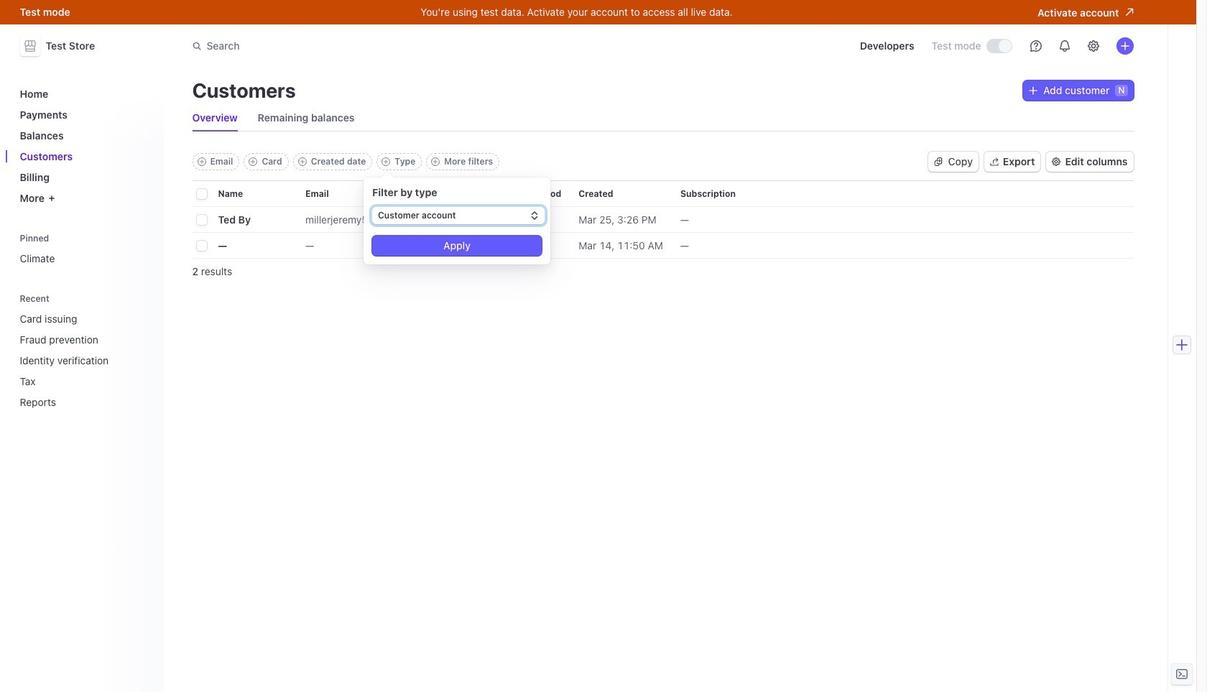 Task type: locate. For each thing, give the bounding box(es) containing it.
help image
[[1030, 40, 1042, 52]]

None search field
[[184, 33, 589, 59]]

clear history image
[[140, 294, 149, 303]]

add created date image
[[298, 157, 307, 166]]

svg image
[[1029, 86, 1038, 95], [934, 157, 943, 166]]

notifications image
[[1059, 40, 1070, 52]]

tab list
[[192, 105, 1134, 132]]

recent element
[[14, 289, 155, 414], [14, 307, 155, 414]]

Search text field
[[184, 33, 589, 59]]

toolbar
[[192, 153, 500, 170]]

edit pins image
[[140, 234, 149, 243]]

0 vertical spatial svg image
[[1029, 86, 1038, 95]]

1 recent element from the top
[[14, 289, 155, 414]]

1 vertical spatial svg image
[[934, 157, 943, 166]]

1 horizontal spatial svg image
[[1029, 86, 1038, 95]]



Task type: describe. For each thing, give the bounding box(es) containing it.
add card image
[[249, 157, 258, 166]]

Test mode checkbox
[[987, 40, 1011, 53]]

Select item checkbox
[[197, 215, 207, 225]]

Select item checkbox
[[197, 241, 207, 251]]

settings image
[[1088, 40, 1099, 52]]

core navigation links element
[[14, 82, 155, 210]]

pinned element
[[14, 228, 155, 270]]

add more filters image
[[431, 157, 440, 166]]

0 horizontal spatial svg image
[[934, 157, 943, 166]]

Select All checkbox
[[197, 189, 207, 199]]

add email image
[[197, 157, 206, 166]]

add type image
[[382, 157, 390, 166]]

2 recent element from the top
[[14, 307, 155, 414]]



Task type: vqa. For each thing, say whether or not it's contained in the screenshot.
Test mode checkbox
yes



